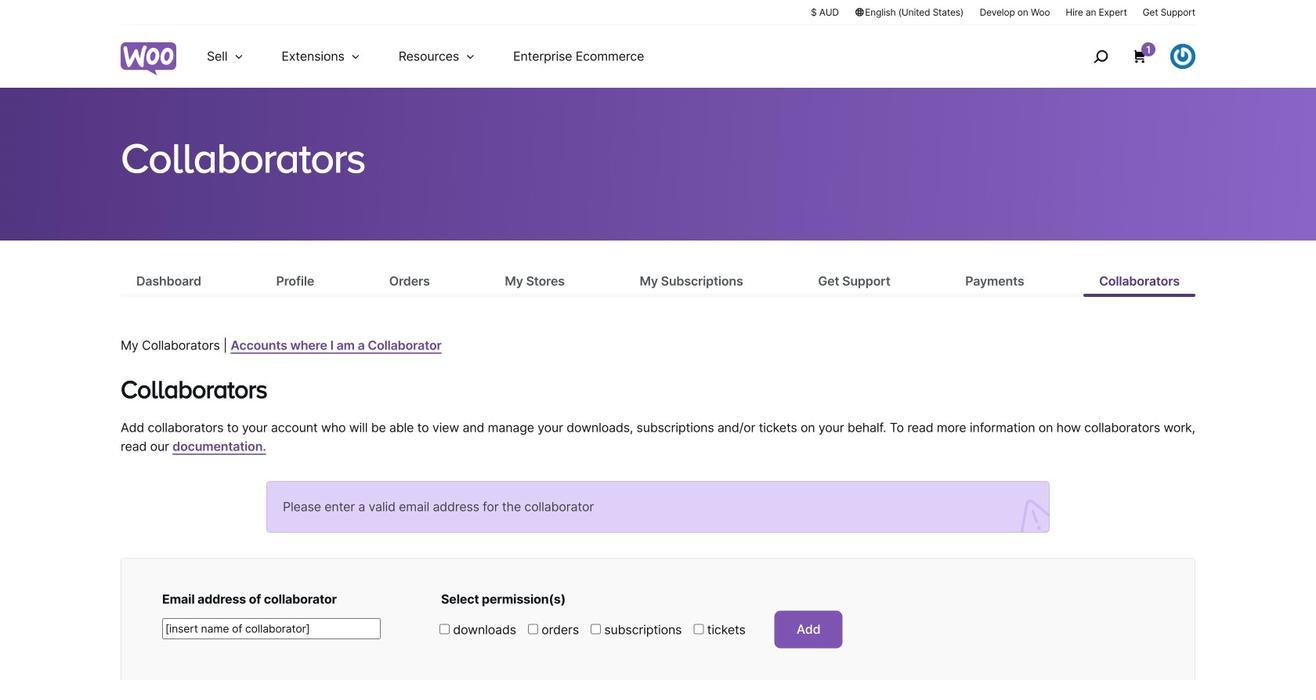 Task type: describe. For each thing, give the bounding box(es) containing it.
service navigation menu element
[[1060, 31, 1196, 82]]



Task type: vqa. For each thing, say whether or not it's contained in the screenshot.
search "image"
yes



Task type: locate. For each thing, give the bounding box(es) containing it.
search image
[[1088, 44, 1113, 69]]

None checkbox
[[440, 624, 450, 634], [528, 624, 538, 634], [591, 624, 601, 634], [694, 624, 704, 634], [440, 624, 450, 634], [528, 624, 538, 634], [591, 624, 601, 634], [694, 624, 704, 634]]

open account menu image
[[1171, 44, 1196, 69]]



